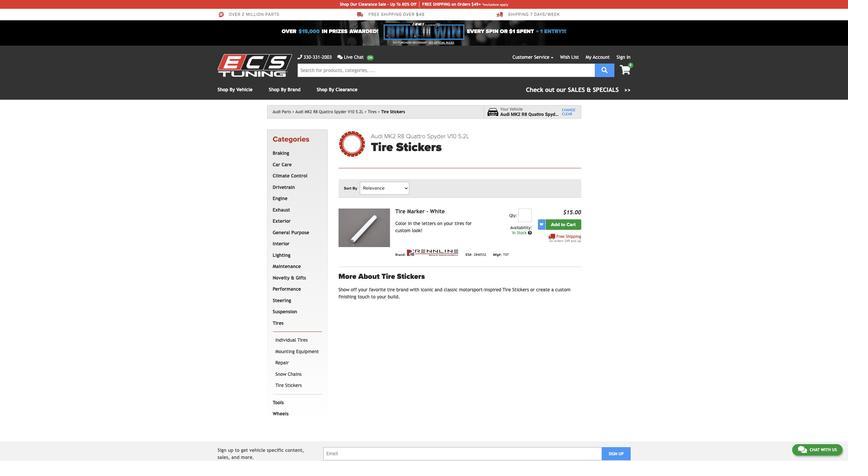 Task type: describe. For each thing, give the bounding box(es) containing it.
on inside color in the letters on your tires for custom look!
[[437, 221, 442, 226]]

million
[[246, 12, 264, 17]]

and for sign up to get vehicle specific content, sales, and more.
[[231, 455, 239, 461]]

sales & specials
[[568, 86, 619, 93]]

brand
[[288, 87, 300, 92]]

sign up button
[[602, 448, 631, 461]]

by for vehicle
[[230, 87, 235, 92]]

to
[[396, 2, 401, 7]]

es#:
[[466, 253, 472, 257]]

no purchase necessary. see official rules .
[[393, 41, 455, 44]]

spyder for audi mk2 r8 quattro spyder v10 5.2l
[[334, 110, 347, 114]]

maintenance
[[273, 264, 301, 270]]

0 vertical spatial in
[[627, 55, 631, 60]]

show off your favorite tire brand with iconic and classic motorsport-inspired tire stickers or create a custom finishing touch to your build.
[[338, 287, 570, 300]]

exterior link
[[271, 216, 320, 227]]

off
[[351, 287, 357, 293]]

stickers inside audi mk2 r8 quattro spyder v10 5.2l tire stickers
[[396, 140, 442, 155]]

shop for shop by brand
[[269, 87, 280, 92]]

in inside color in the letters on your tires for custom look!
[[408, 221, 412, 226]]

about
[[358, 272, 380, 281]]

sign for sign up
[[609, 452, 617, 457]]

clearance for our
[[358, 2, 377, 7]]

finishing
[[338, 295, 356, 300]]

tools link
[[271, 398, 320, 409]]

shop by brand link
[[269, 87, 300, 92]]

performance link
[[271, 284, 320, 295]]

0 horizontal spatial tires link
[[271, 318, 320, 330]]

suspension
[[273, 310, 297, 315]]

1 horizontal spatial your
[[377, 295, 386, 300]]

vehicle inside your vehicle audi mk2 r8 quattro spyder v10 5.2l
[[510, 107, 523, 112]]

shop for shop by clearance
[[317, 87, 327, 92]]

tire inside show off your favorite tire brand with iconic and classic motorsport-inspired tire stickers or create a custom finishing touch to your build.
[[503, 287, 511, 293]]

up
[[390, 2, 395, 7]]

spyder for audi mk2 r8 quattro spyder v10 5.2l tire stickers
[[427, 133, 446, 140]]

maintenance link
[[271, 261, 320, 273]]

list
[[571, 55, 579, 60]]

sale
[[378, 2, 386, 7]]

by for clearance
[[329, 87, 334, 92]]

5.2l inside your vehicle audi mk2 r8 quattro spyder v10 5.2l
[[570, 112, 579, 117]]

the
[[413, 221, 420, 226]]

tires for the top tires link
[[368, 110, 377, 114]]

0 vertical spatial in
[[322, 28, 327, 35]]

shop by vehicle link
[[218, 87, 253, 92]]

free shipping over $49
[[369, 12, 425, 17]]

your
[[500, 107, 509, 112]]

specials
[[593, 86, 619, 93]]

audi for audi parts
[[273, 110, 281, 114]]

over $15,000 in prizes
[[282, 28, 348, 35]]

repair
[[275, 361, 289, 366]]

shop for shop our clearance sale - up to 80% off
[[340, 2, 349, 7]]

comments image
[[337, 55, 343, 60]]

interior link
[[271, 239, 320, 250]]

free shipping over $49 link
[[357, 12, 425, 18]]

0 horizontal spatial vehicle
[[236, 87, 253, 92]]

iconic
[[421, 287, 433, 293]]

sales & specials link
[[526, 85, 631, 94]]

prizes
[[329, 28, 348, 35]]

interior
[[273, 241, 290, 247]]

show
[[338, 287, 349, 293]]

over
[[403, 12, 415, 17]]

category navigation element
[[267, 130, 328, 426]]

performance
[[273, 287, 301, 292]]

chat inside "link"
[[354, 55, 364, 60]]

mk2 for audi mk2 r8 quattro spyder v10 5.2l tire stickers
[[384, 133, 396, 140]]

tires for leftmost tires link
[[273, 321, 284, 326]]

r8 for audi mk2 r8 quattro spyder v10 5.2l
[[313, 110, 318, 114]]

$15.00
[[563, 209, 581, 216]]

custom inside show off your favorite tire brand with iconic and classic motorsport-inspired tire stickers or create a custom finishing touch to your build.
[[555, 287, 570, 293]]

snow chains
[[275, 372, 302, 377]]

audi parts link
[[273, 110, 294, 114]]

sign for sign up to get vehicle specific content, sales, and more.
[[218, 448, 227, 454]]

lighting link
[[271, 250, 320, 261]]

equipment
[[296, 349, 319, 355]]

with inside show off your favorite tire brand with iconic and classic motorsport-inspired tire stickers or create a custom finishing touch to your build.
[[410, 287, 419, 293]]

to inside button
[[561, 222, 565, 228]]

entry!!!
[[544, 28, 566, 35]]

Search text field
[[297, 64, 595, 77]]

$1
[[509, 28, 515, 35]]

more about tire stickers
[[338, 272, 425, 281]]

build.
[[388, 295, 400, 300]]

tire stickers inside tires subcategories 'element'
[[275, 383, 302, 389]]

or inside show off your favorite tire brand with iconic and classic motorsport-inspired tire stickers or create a custom finishing touch to your build.
[[530, 287, 535, 293]]

specific
[[267, 448, 284, 454]]

search image
[[602, 67, 608, 73]]

orders
[[554, 239, 563, 243]]

mfg#: t07
[[493, 253, 509, 257]]

your inside color in the letters on your tires for custom look!
[[444, 221, 453, 226]]

in stock
[[512, 231, 528, 236]]

engine link
[[271, 193, 320, 205]]

clear link
[[562, 112, 575, 116]]

care
[[282, 162, 292, 168]]

suspension link
[[271, 307, 320, 318]]

individual tires
[[275, 338, 308, 343]]

motorsport-
[[459, 287, 484, 293]]

.
[[454, 41, 455, 44]]

us
[[832, 448, 837, 453]]

tire inside audi mk2 r8 quattro spyder v10 5.2l tire stickers
[[371, 140, 393, 155]]

custom inside color in the letters on your tires for custom look!
[[395, 228, 411, 233]]

parts
[[282, 110, 291, 114]]

sort
[[344, 186, 351, 191]]

audi mk2 r8 quattro spyder v10 5.2l tire stickers
[[371, 133, 469, 155]]

control
[[291, 173, 307, 179]]

see
[[429, 41, 433, 44]]

customer service button
[[513, 54, 553, 61]]

and for show off your favorite tire brand with iconic and classic motorsport-inspired tire stickers or create a custom finishing touch to your build.
[[435, 287, 442, 293]]

tire
[[387, 287, 395, 293]]

mounting equipment
[[275, 349, 319, 355]]

=
[[536, 28, 539, 35]]

0 vertical spatial tire stickers
[[381, 110, 405, 114]]

service
[[534, 55, 549, 60]]

mk2 for audi mk2 r8 quattro spyder v10 5.2l
[[305, 110, 312, 114]]

1
[[540, 28, 543, 35]]

audi parts
[[273, 110, 291, 114]]

331-
[[313, 55, 322, 60]]

tires inside 'element'
[[297, 338, 308, 343]]

1 vertical spatial your
[[358, 287, 368, 293]]

by for brand
[[281, 87, 286, 92]]

0 vertical spatial tires link
[[368, 110, 380, 114]]

customer
[[513, 55, 533, 60]]

audi inside your vehicle audi mk2 r8 quattro spyder v10 5.2l
[[500, 112, 510, 117]]

add to wish list image
[[540, 223, 543, 227]]

r8 inside your vehicle audi mk2 r8 quattro spyder v10 5.2l
[[522, 112, 527, 117]]

parts
[[265, 12, 279, 17]]

general purpose
[[273, 230, 309, 236]]

tire inside 'element'
[[275, 383, 284, 389]]

$49 inside free shipping on orders $49 and up
[[564, 239, 570, 243]]

mounting equipment link
[[274, 347, 320, 358]]

v10 for audi mk2 r8 quattro spyder v10 5.2l tire stickers
[[447, 133, 457, 140]]

your vehicle audi mk2 r8 quattro spyder v10 5.2l
[[500, 107, 579, 117]]

330-
[[304, 55, 313, 60]]

to inside sign up to get vehicle specific content, sales, and more.
[[235, 448, 240, 454]]

change link
[[562, 108, 575, 112]]

1 horizontal spatial -
[[426, 208, 428, 215]]

5.2l for audi mk2 r8 quattro spyder v10 5.2l
[[356, 110, 363, 114]]

Email email field
[[323, 448, 602, 461]]

wish
[[560, 55, 570, 60]]

shop for shop by vehicle
[[218, 87, 228, 92]]

free for shipping
[[369, 12, 380, 17]]

purpose
[[291, 230, 309, 236]]



Task type: locate. For each thing, give the bounding box(es) containing it.
availability:
[[510, 226, 532, 230]]

more
[[338, 272, 356, 281]]

gifts
[[296, 276, 306, 281]]

1 horizontal spatial shipping
[[566, 235, 581, 239]]

330-331-2003 link
[[297, 54, 332, 61]]

& right sales
[[587, 86, 591, 93]]

ping
[[441, 2, 450, 7]]

2 vertical spatial to
[[235, 448, 240, 454]]

and inside show off your favorite tire brand with iconic and classic motorsport-inspired tire stickers or create a custom finishing touch to your build.
[[435, 287, 442, 293]]

0 vertical spatial or
[[500, 28, 508, 35]]

wish list link
[[560, 55, 579, 60]]

orders
[[457, 2, 470, 7]]

and right iconic
[[435, 287, 442, 293]]

white
[[430, 208, 445, 215]]

color
[[395, 221, 406, 226]]

climate control link
[[271, 171, 320, 182]]

0 horizontal spatial quattro
[[319, 110, 333, 114]]

chat
[[354, 55, 364, 60], [810, 448, 820, 453]]

0 vertical spatial your
[[444, 221, 453, 226]]

es#: 2840552
[[466, 253, 486, 257]]

1 horizontal spatial tires
[[297, 338, 308, 343]]

1 vertical spatial in
[[408, 221, 412, 226]]

2 vertical spatial and
[[231, 455, 239, 461]]

your up "touch"
[[358, 287, 368, 293]]

1 horizontal spatial 5.2l
[[458, 133, 469, 140]]

sign up
[[609, 452, 624, 457]]

custom down color
[[395, 228, 411, 233]]

create
[[536, 287, 550, 293]]

ship
[[433, 2, 441, 7]]

free down the "add to cart"
[[556, 235, 565, 239]]

1 vertical spatial chat
[[810, 448, 820, 453]]

r8 inside audi mk2 r8 quattro spyder v10 5.2l tire stickers
[[398, 133, 404, 140]]

0 horizontal spatial over
[[229, 12, 241, 17]]

1 vertical spatial free
[[556, 235, 565, 239]]

1 horizontal spatial in
[[408, 221, 412, 226]]

question circle image
[[528, 231, 532, 235]]

over for over 2 million parts
[[229, 12, 241, 17]]

0 vertical spatial -
[[387, 2, 389, 7]]

live chat
[[344, 55, 364, 60]]

0 horizontal spatial $49
[[416, 12, 425, 17]]

quattro for audi mk2 r8 quattro spyder v10 5.2l
[[319, 110, 333, 114]]

up inside free shipping on orders $49 and up
[[577, 239, 581, 243]]

0 horizontal spatial tire stickers
[[275, 383, 302, 389]]

tire stickers link
[[274, 381, 320, 392]]

- left 'white'
[[426, 208, 428, 215]]

audi mk2 r8 quattro spyder v10 5.2l
[[295, 110, 363, 114]]

up inside sign up to get vehicle specific content, sales, and more.
[[228, 448, 234, 454]]

audi inside audi mk2 r8 quattro spyder v10 5.2l tire stickers
[[371, 133, 383, 140]]

2 horizontal spatial spyder
[[545, 112, 559, 117]]

cart
[[567, 222, 576, 228]]

1 vertical spatial or
[[530, 287, 535, 293]]

1 vertical spatial to
[[371, 295, 376, 300]]

0 horizontal spatial in
[[512, 231, 516, 236]]

up inside button
[[619, 452, 624, 457]]

by right sort on the left top of the page
[[352, 186, 357, 191]]

1 vertical spatial -
[[426, 208, 428, 215]]

wheels link
[[271, 409, 320, 420]]

2 horizontal spatial mk2
[[511, 112, 520, 117]]

$49 right orders
[[564, 239, 570, 243]]

1 horizontal spatial spyder
[[427, 133, 446, 140]]

comments image
[[798, 446, 807, 454]]

more.
[[241, 455, 254, 461]]

1 horizontal spatial to
[[371, 295, 376, 300]]

vehicle
[[249, 448, 265, 454]]

1 horizontal spatial on
[[451, 2, 456, 7]]

sales,
[[218, 455, 230, 461]]

quattro inside audi mk2 r8 quattro spyder v10 5.2l tire stickers
[[406, 133, 425, 140]]

on inside free shipping on orders $49 and up
[[549, 239, 553, 243]]

spyder inside audi mk2 r8 quattro spyder v10 5.2l tire stickers
[[427, 133, 446, 140]]

1 horizontal spatial and
[[435, 287, 442, 293]]

engine
[[273, 196, 288, 202]]

1 horizontal spatial &
[[587, 86, 591, 93]]

& for novelty
[[291, 276, 294, 281]]

1 horizontal spatial vehicle
[[510, 107, 523, 112]]

and inside free shipping on orders $49 and up
[[571, 239, 576, 243]]

touch
[[358, 295, 370, 300]]

shop inside "shop our clearance sale - up to 80% off" link
[[340, 2, 349, 7]]

v10 inside audi mk2 r8 quattro spyder v10 5.2l tire stickers
[[447, 133, 457, 140]]

1 horizontal spatial or
[[530, 287, 535, 293]]

0
[[630, 63, 632, 67]]

and right sales,
[[231, 455, 239, 461]]

with left us
[[821, 448, 831, 453]]

1 horizontal spatial in
[[627, 55, 631, 60]]

your left the tires
[[444, 221, 453, 226]]

0 horizontal spatial r8
[[313, 110, 318, 114]]

0 horizontal spatial on
[[437, 221, 442, 226]]

or left the $1 at the top right of page
[[500, 28, 508, 35]]

letters
[[422, 221, 436, 226]]

clearance for by
[[336, 87, 358, 92]]

0 vertical spatial on
[[451, 2, 456, 7]]

in left stock
[[512, 231, 516, 236]]

0 horizontal spatial and
[[231, 455, 239, 461]]

steering link
[[271, 295, 320, 307]]

to right the add
[[561, 222, 565, 228]]

0 horizontal spatial &
[[291, 276, 294, 281]]

tires subcategories element
[[273, 332, 322, 395]]

80%
[[402, 2, 409, 7]]

clearance up audi mk2 r8 quattro spyder v10 5.2l link
[[336, 87, 358, 92]]

climate
[[273, 173, 290, 179]]

clearance right our
[[358, 2, 377, 7]]

0 horizontal spatial free
[[369, 12, 380, 17]]

clear
[[562, 112, 572, 116]]

shipping 7 days/week link
[[496, 12, 560, 18]]

1 horizontal spatial chat
[[810, 448, 820, 453]]

chat right the 'live'
[[354, 55, 364, 60]]

quattro for audi mk2 r8 quattro spyder v10 5.2l tire stickers
[[406, 133, 425, 140]]

my account link
[[586, 55, 610, 60]]

2
[[242, 12, 245, 17]]

custom right 'a'
[[555, 287, 570, 293]]

shipping
[[381, 12, 402, 17]]

1 horizontal spatial quattro
[[406, 133, 425, 140]]

es#2840552 - t07 - tire marker - white - color in the letters on your tires for custom look! - rennline - audi bmw volkswagen mercedes benz mini porsche image
[[338, 209, 390, 247]]

2 horizontal spatial quattro
[[528, 112, 544, 117]]

audi for audi mk2 r8 quattro spyder v10 5.2l tire stickers
[[371, 133, 383, 140]]

2 vertical spatial tires
[[297, 338, 308, 343]]

330-331-2003
[[304, 55, 332, 60]]

0 horizontal spatial chat
[[354, 55, 364, 60]]

spin
[[486, 28, 499, 35]]

or left create
[[530, 287, 535, 293]]

None number field
[[518, 209, 532, 222]]

over for over $15,000 in prizes
[[282, 28, 296, 35]]

over left 2 at the top of the page
[[229, 12, 241, 17]]

by left 'brand'
[[281, 87, 286, 92]]

2 horizontal spatial to
[[561, 222, 565, 228]]

0 horizontal spatial v10
[[348, 110, 354, 114]]

see official rules link
[[429, 41, 454, 45]]

shipping inside free shipping on orders $49 and up
[[566, 235, 581, 239]]

2 vertical spatial on
[[549, 239, 553, 243]]

individual tires link
[[274, 335, 320, 347]]

shop by clearance link
[[317, 87, 358, 92]]

over 2 million parts
[[229, 12, 279, 17]]

2840552
[[474, 253, 486, 257]]

spent
[[517, 28, 534, 35]]

in left prizes
[[322, 28, 327, 35]]

1 horizontal spatial over
[[282, 28, 296, 35]]

7
[[530, 12, 533, 17]]

5.2l inside audi mk2 r8 quattro spyder v10 5.2l tire stickers
[[458, 133, 469, 140]]

$49 inside free shipping over $49 link
[[416, 12, 425, 17]]

0 horizontal spatial spyder
[[334, 110, 347, 114]]

2 horizontal spatial v10
[[561, 112, 569, 117]]

live
[[344, 55, 353, 60]]

& inside category navigation element
[[291, 276, 294, 281]]

v10 inside your vehicle audi mk2 r8 quattro spyder v10 5.2l
[[561, 112, 569, 117]]

$49 right over
[[416, 12, 425, 17]]

0 horizontal spatial tires
[[273, 321, 284, 326]]

v10 for audi mk2 r8 quattro spyder v10 5.2l
[[348, 110, 354, 114]]

account
[[593, 55, 610, 60]]

0 vertical spatial vehicle
[[236, 87, 253, 92]]

up for sign up
[[619, 452, 624, 457]]

sign inside button
[[609, 452, 617, 457]]

over
[[229, 12, 241, 17], [282, 28, 296, 35]]

vehicle down 'ecs tuning' image
[[236, 87, 253, 92]]

1 vertical spatial custom
[[555, 287, 570, 293]]

1 vertical spatial $49
[[564, 239, 570, 243]]

0 horizontal spatial mk2
[[305, 110, 312, 114]]

individual
[[275, 338, 296, 343]]

sign up to get vehicle specific content, sales, and more.
[[218, 448, 304, 461]]

0 link
[[614, 63, 633, 75]]

with right brand
[[410, 287, 419, 293]]

0 vertical spatial custom
[[395, 228, 411, 233]]

up
[[577, 239, 581, 243], [228, 448, 234, 454], [619, 452, 624, 457]]

shipping left 7
[[508, 12, 529, 17]]

to down favorite
[[371, 295, 376, 300]]

1 horizontal spatial clearance
[[358, 2, 377, 7]]

mk2 inside audi mk2 r8 quattro spyder v10 5.2l tire stickers
[[384, 133, 396, 140]]

add to cart button
[[546, 220, 581, 230]]

spyder inside your vehicle audi mk2 r8 quattro spyder v10 5.2l
[[545, 112, 559, 117]]

1 horizontal spatial $49
[[564, 239, 570, 243]]

braking link
[[271, 148, 320, 159]]

1 horizontal spatial up
[[577, 239, 581, 243]]

0 vertical spatial $49
[[416, 12, 425, 17]]

up for sign up to get vehicle specific content, sales, and more.
[[228, 448, 234, 454]]

1 horizontal spatial tires link
[[368, 110, 380, 114]]

1 vertical spatial shipping
[[566, 235, 581, 239]]

0 horizontal spatial clearance
[[336, 87, 358, 92]]

to left the get
[[235, 448, 240, 454]]

sign for sign in
[[617, 55, 625, 60]]

and inside sign up to get vehicle specific content, sales, and more.
[[231, 455, 239, 461]]

every
[[467, 28, 485, 35]]

0 horizontal spatial with
[[410, 287, 419, 293]]

in left the
[[408, 221, 412, 226]]

novelty & gifts
[[273, 276, 306, 281]]

tire
[[381, 110, 389, 114], [371, 140, 393, 155], [395, 208, 405, 215], [382, 272, 395, 281], [503, 287, 511, 293], [275, 383, 284, 389]]

stickers inside tires subcategories 'element'
[[285, 383, 302, 389]]

stickers inside show off your favorite tire brand with iconic and classic motorsport-inspired tire stickers or create a custom finishing touch to your build.
[[512, 287, 529, 293]]

by down 'ecs tuning' image
[[230, 87, 235, 92]]

2 horizontal spatial r8
[[522, 112, 527, 117]]

1 horizontal spatial with
[[821, 448, 831, 453]]

climate control
[[273, 173, 307, 179]]

every spin or $1 spent = 1 entry!!!
[[467, 28, 566, 35]]

chat right comments image
[[810, 448, 820, 453]]

free for shipping
[[556, 235, 565, 239]]

& for sales
[[587, 86, 591, 93]]

drivetrain link
[[271, 182, 320, 193]]

1 vertical spatial over
[[282, 28, 296, 35]]

- left 'up'
[[387, 2, 389, 7]]

0 vertical spatial tires
[[368, 110, 377, 114]]

0 horizontal spatial shipping
[[508, 12, 529, 17]]

brand
[[396, 287, 409, 293]]

shop by brand
[[269, 87, 300, 92]]

1 vertical spatial and
[[435, 287, 442, 293]]

0 vertical spatial shipping
[[508, 12, 529, 17]]

tire stickers
[[381, 110, 405, 114], [275, 383, 302, 389]]

tires
[[368, 110, 377, 114], [273, 321, 284, 326], [297, 338, 308, 343]]

shopping cart image
[[620, 65, 631, 75]]

vehicle right your
[[510, 107, 523, 112]]

1 vertical spatial tire stickers
[[275, 383, 302, 389]]

quattro inside your vehicle audi mk2 r8 quattro spyder v10 5.2l
[[528, 112, 544, 117]]

1 vertical spatial on
[[437, 221, 442, 226]]

shipping down cart
[[566, 235, 581, 239]]

1 horizontal spatial custom
[[555, 287, 570, 293]]

0 vertical spatial chat
[[354, 55, 364, 60]]

2 vertical spatial your
[[377, 295, 386, 300]]

wish list
[[560, 55, 579, 60]]

2 horizontal spatial up
[[619, 452, 624, 457]]

1 vertical spatial tires
[[273, 321, 284, 326]]

customer service
[[513, 55, 549, 60]]

your down favorite
[[377, 295, 386, 300]]

0 vertical spatial with
[[410, 287, 419, 293]]

free down shop our clearance sale - up to 80% off
[[369, 12, 380, 17]]

on right letters
[[437, 221, 442, 226]]

2 horizontal spatial your
[[444, 221, 453, 226]]

rennline - corporate logo image
[[407, 250, 459, 257]]

0 horizontal spatial to
[[235, 448, 240, 454]]

0 horizontal spatial -
[[387, 2, 389, 7]]

custom
[[395, 228, 411, 233], [555, 287, 570, 293]]

ecs tuning image
[[218, 54, 292, 77]]

in up 0
[[627, 55, 631, 60]]

inspired
[[484, 287, 501, 293]]

in
[[627, 55, 631, 60], [512, 231, 516, 236]]

2 horizontal spatial on
[[549, 239, 553, 243]]

add to cart
[[551, 222, 576, 228]]

and right orders
[[571, 239, 576, 243]]

color in the letters on your tires for custom look!
[[395, 221, 472, 233]]

by up audi mk2 r8 quattro spyder v10 5.2l link
[[329, 87, 334, 92]]

0 horizontal spatial 5.2l
[[356, 110, 363, 114]]

braking
[[273, 151, 289, 156]]

5.2l for audi mk2 r8 quattro spyder v10 5.2l tire stickers
[[458, 133, 469, 140]]

1 horizontal spatial v10
[[447, 133, 457, 140]]

mk2 inside your vehicle audi mk2 r8 quattro spyder v10 5.2l
[[511, 112, 520, 117]]

ecs tuning 'spin to win' contest logo image
[[384, 23, 464, 40]]

over 2 million parts link
[[218, 12, 279, 18]]

0 vertical spatial &
[[587, 86, 591, 93]]

sign inside sign up to get vehicle specific content, sales, and more.
[[218, 448, 227, 454]]

0 vertical spatial to
[[561, 222, 565, 228]]

1 vertical spatial vehicle
[[510, 107, 523, 112]]

free inside free shipping on orders $49 and up
[[556, 235, 565, 239]]

over left $15,000
[[282, 28, 296, 35]]

1 vertical spatial with
[[821, 448, 831, 453]]

and
[[571, 239, 576, 243], [435, 287, 442, 293], [231, 455, 239, 461]]

1 horizontal spatial r8
[[398, 133, 404, 140]]

r8 for audi mk2 r8 quattro spyder v10 5.2l tire stickers
[[398, 133, 404, 140]]

0 horizontal spatial or
[[500, 28, 508, 35]]

on left orders
[[549, 239, 553, 243]]

to
[[561, 222, 565, 228], [371, 295, 376, 300], [235, 448, 240, 454]]

in
[[322, 28, 327, 35], [408, 221, 412, 226]]

on right ping
[[451, 2, 456, 7]]

phone image
[[297, 55, 302, 60]]

0 vertical spatial free
[[369, 12, 380, 17]]

1 vertical spatial &
[[291, 276, 294, 281]]

to inside show off your favorite tire brand with iconic and classic motorsport-inspired tire stickers or create a custom finishing touch to your build.
[[371, 295, 376, 300]]

0 horizontal spatial your
[[358, 287, 368, 293]]

with inside chat with us link
[[821, 448, 831, 453]]

& left gifts
[[291, 276, 294, 281]]

audi mk2 r8 quattro spyder v10 5.2l link
[[295, 110, 367, 114]]

audi for audi mk2 r8 quattro spyder v10 5.2l
[[295, 110, 303, 114]]

0 horizontal spatial in
[[322, 28, 327, 35]]

days/week
[[534, 12, 560, 17]]

2 horizontal spatial and
[[571, 239, 576, 243]]



Task type: vqa. For each thing, say whether or not it's contained in the screenshot.
"25,"
no



